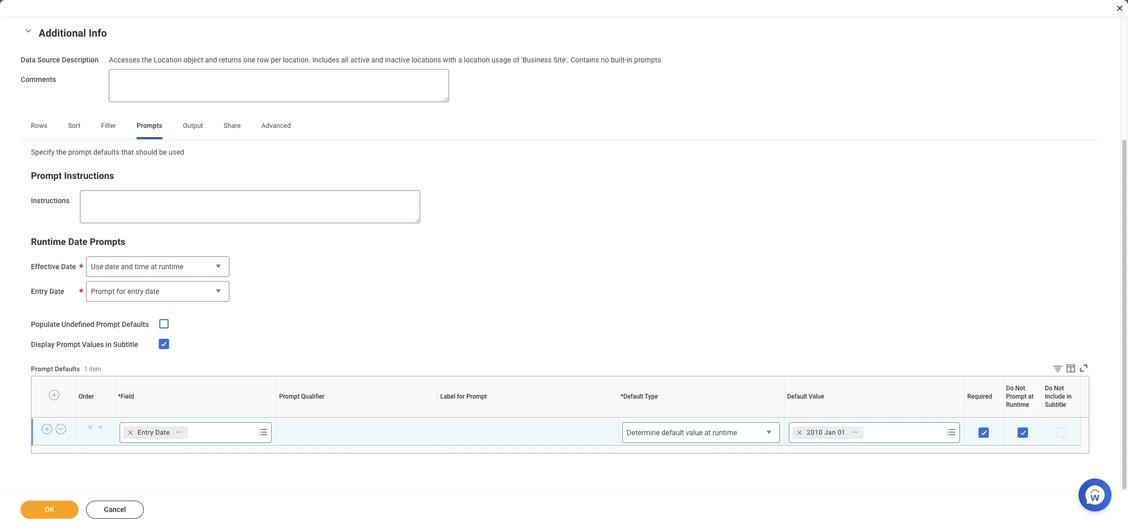 Task type: locate. For each thing, give the bounding box(es) containing it.
subtitle up do not include in subtitle button
[[1045, 401, 1066, 408]]

prompt for entry date button
[[86, 281, 230, 302]]

use
[[91, 262, 103, 271]]

include up do not include in subtitle button
[[1045, 393, 1065, 400]]

prompt instructions
[[31, 170, 114, 181]]

1 horizontal spatial label
[[526, 417, 527, 417]]

the left the prompt
[[56, 148, 67, 156]]

defaults left the '1'
[[55, 365, 80, 373]]

location
[[154, 55, 182, 64]]

0 vertical spatial order
[[79, 393, 94, 400]]

runtime inside the do not prompt at runtime
[[1006, 401, 1029, 408]]

toolbar
[[1045, 362, 1090, 376]]

rows
[[31, 122, 47, 130]]

entry
[[31, 287, 48, 295], [138, 428, 154, 436]]

1 horizontal spatial field
[[195, 417, 196, 417]]

determine default value at runtime
[[627, 428, 737, 437]]

1 vertical spatial for
[[457, 393, 465, 400]]

related actions image inside 2010 jan 01, press delete to clear value. option
[[851, 429, 859, 436]]

prompt inside dropdown button
[[91, 287, 115, 295]]

Instructions text field
[[80, 190, 420, 223]]

not down select to filter grid data icon
[[1054, 385, 1064, 392]]

for for label
[[457, 393, 465, 400]]

date right use
[[105, 262, 119, 271]]

1 horizontal spatial runtime
[[713, 428, 737, 437]]

1 horizontal spatial prompts
[[137, 122, 162, 130]]

1 vertical spatial the
[[56, 148, 67, 156]]

do
[[1006, 385, 1014, 392], [1045, 385, 1053, 392], [1020, 417, 1020, 417], [1059, 417, 1059, 417]]

ok button
[[21, 501, 78, 519]]

1 vertical spatial defaults
[[55, 365, 80, 373]]

comments
[[21, 75, 56, 84]]

entry inside runtime date prompts 'group'
[[31, 287, 48, 295]]

use date and time at runtime
[[91, 262, 183, 271]]

order inside row element
[[79, 393, 94, 400]]

0 vertical spatial prompts
[[137, 122, 162, 130]]

for inside row element
[[457, 393, 465, 400]]

prompt for entry date
[[91, 287, 159, 295]]

2 horizontal spatial for
[[527, 417, 528, 417]]

runtime up effective
[[31, 236, 66, 247]]

runtime
[[31, 236, 66, 247], [1006, 401, 1029, 408], [1024, 417, 1026, 417]]

related actions image right 01
[[851, 429, 859, 436]]

in left prompts.
[[627, 55, 633, 64]]

tab list inside additional info dialog
[[21, 115, 1100, 139]]

close edit custom report image
[[1116, 4, 1124, 12]]

required up check small icon
[[983, 417, 985, 417]]

prompts image
[[257, 426, 269, 438], [945, 426, 958, 438]]

order up order column header
[[79, 393, 94, 400]]

0 horizontal spatial value
[[809, 393, 824, 400]]

instructions
[[64, 170, 114, 181], [31, 196, 70, 205]]

prompt qualifier button
[[355, 417, 359, 417]]

1 horizontal spatial the
[[142, 55, 152, 64]]

1 vertical spatial prompts
[[90, 236, 125, 247]]

include
[[1045, 393, 1065, 400], [1060, 417, 1062, 417]]

subtitle right values
[[113, 340, 138, 348]]

date right entry
[[145, 287, 159, 295]]

0 horizontal spatial *
[[118, 393, 121, 400]]

0 horizontal spatial runtime
[[159, 262, 183, 271]]

row element
[[31, 376, 1083, 417]]

0 horizontal spatial type
[[645, 393, 658, 400]]

1 horizontal spatial for
[[457, 393, 465, 400]]

label
[[440, 393, 455, 400], [526, 417, 527, 417]]

1 horizontal spatial prompts image
[[945, 426, 958, 438]]

1 vertical spatial include
[[1060, 417, 1062, 417]]

at left do not include in subtitle
[[1028, 393, 1034, 400]]

entry date inside runtime date prompts 'group'
[[31, 287, 64, 295]]

0 vertical spatial entry date
[[31, 287, 64, 295]]

entry date
[[31, 287, 64, 295], [138, 428, 170, 436]]

0 horizontal spatial field
[[121, 393, 134, 400]]

2010 jan 01 element
[[807, 428, 846, 437]]

1 related actions image from the left
[[176, 429, 183, 436]]

0 vertical spatial label
[[440, 393, 455, 400]]

prompts up the should
[[137, 122, 162, 130]]

info
[[89, 27, 107, 39]]

caret down image
[[95, 422, 106, 432]]

1 horizontal spatial check small image
[[1017, 426, 1030, 439]]

for inside dropdown button
[[117, 287, 126, 295]]

entry down effective
[[31, 287, 48, 295]]

0 vertical spatial entry
[[31, 287, 48, 295]]

order for order field prompt qualifier label for prompt default type default value required do not prompt at runtime do not include in subtitle
[[95, 417, 96, 417]]

0 vertical spatial qualifier
[[301, 393, 325, 400]]

0 horizontal spatial prompts
[[90, 236, 125, 247]]

1 vertical spatial order
[[95, 417, 96, 417]]

subtitle inside do not include in subtitle
[[1045, 401, 1066, 408]]

field
[[121, 393, 134, 400], [195, 417, 196, 417]]

value inside row element
[[809, 393, 824, 400]]

additional info dialog
[[0, 0, 1128, 528]]

cancel
[[104, 505, 126, 514]]

instructions down the prompt
[[64, 170, 114, 181]]

do inside do not include in subtitle
[[1045, 385, 1053, 392]]

2 * from the left
[[621, 393, 623, 400]]

for
[[117, 287, 126, 295], [457, 393, 465, 400], [527, 417, 528, 417]]

0 horizontal spatial date
[[105, 262, 119, 271]]

required button
[[983, 417, 985, 417]]

runtime date prompts group
[[31, 236, 1090, 302]]

0 vertical spatial required
[[968, 393, 992, 400]]

0 horizontal spatial for
[[117, 287, 126, 295]]

do not include in subtitle
[[1045, 385, 1072, 408]]

1 horizontal spatial type
[[701, 417, 702, 417]]

do left do not include in subtitle
[[1006, 385, 1014, 392]]

0 horizontal spatial the
[[56, 148, 67, 156]]

0 horizontal spatial entry date
[[31, 287, 64, 295]]

required up required button
[[968, 393, 992, 400]]

prompt defaults 1 item
[[31, 365, 101, 373]]

location
[[464, 55, 490, 64]]

runtime right value
[[713, 428, 737, 437]]

2 vertical spatial subtitle
[[1063, 417, 1064, 417]]

2 vertical spatial for
[[527, 417, 528, 417]]

defaults
[[93, 148, 119, 156]]

prompts up use
[[90, 236, 125, 247]]

runtime up the prompt for entry date dropdown button
[[159, 262, 183, 271]]

date inside dropdown button
[[145, 287, 159, 295]]

1 horizontal spatial date
[[145, 287, 159, 295]]

0 horizontal spatial entry
[[31, 287, 48, 295]]

1 horizontal spatial entry date
[[138, 428, 170, 436]]

0 horizontal spatial and
[[121, 262, 133, 271]]

prompts
[[137, 122, 162, 130], [90, 236, 125, 247]]

no
[[601, 55, 609, 64]]

2 related actions image from the left
[[851, 429, 859, 436]]

0 horizontal spatial label
[[440, 393, 455, 400]]

0 vertical spatial date
[[105, 262, 119, 271]]

1 vertical spatial field
[[195, 417, 196, 417]]

not
[[1015, 385, 1025, 392], [1054, 385, 1064, 392], [1020, 417, 1021, 417], [1059, 417, 1060, 417]]

subtitle down do not include in subtitle
[[1063, 417, 1064, 417]]

2010 jan 01, press delete to clear value. option
[[792, 426, 864, 439]]

2 prompts image from the left
[[945, 426, 958, 438]]

and right active
[[371, 55, 383, 64]]

0 horizontal spatial related actions image
[[176, 429, 183, 436]]

related actions image right entry date element
[[176, 429, 183, 436]]

active
[[350, 55, 370, 64]]

field inside row element
[[121, 393, 134, 400]]

order
[[79, 393, 94, 400], [95, 417, 96, 417]]

the inside additional info group
[[142, 55, 152, 64]]

x small image
[[125, 427, 135, 438]]

at right value
[[705, 428, 711, 437]]

1 horizontal spatial *
[[621, 393, 623, 400]]

0 vertical spatial type
[[645, 393, 658, 400]]

the
[[142, 55, 152, 64], [56, 148, 67, 156]]

date right effective
[[61, 262, 76, 271]]

1 prompts image from the left
[[257, 426, 269, 438]]

plus image
[[43, 424, 50, 433]]

in inside do not include in subtitle
[[1067, 393, 1072, 400]]

1 vertical spatial type
[[701, 417, 702, 417]]

instructions down the prompt instructions
[[31, 196, 70, 205]]

entry date down effective
[[31, 287, 64, 295]]

field for *
[[121, 393, 134, 400]]

at down the do not prompt at runtime at the bottom
[[1023, 417, 1024, 417]]

type up determine default value at runtime dropdown button
[[701, 417, 702, 417]]

date
[[105, 262, 119, 271], [145, 287, 159, 295]]

1 vertical spatial entry date
[[138, 428, 170, 436]]

entry date right x small icon on the left of the page
[[138, 428, 170, 436]]

subtitle for display prompt values in subtitle
[[113, 340, 138, 348]]

0 vertical spatial include
[[1045, 393, 1065, 400]]

default value
[[787, 393, 824, 400]]

0 vertical spatial runtime
[[159, 262, 183, 271]]

label inside row element
[[440, 393, 455, 400]]

and inside dropdown button
[[121, 262, 133, 271]]

0 vertical spatial for
[[117, 287, 126, 295]]

check small image
[[158, 338, 170, 350], [1017, 426, 1030, 439]]

entry right x small icon on the left of the page
[[138, 428, 154, 436]]

0 horizontal spatial defaults
[[55, 365, 80, 373]]

in down "click to view/edit grid preferences" image on the bottom right of the page
[[1067, 393, 1072, 400]]

time
[[135, 262, 149, 271]]

effective date
[[31, 262, 76, 271]]

not up do not prompt at runtime button
[[1015, 385, 1025, 392]]

related actions image
[[176, 429, 183, 436], [851, 429, 859, 436]]

location.
[[283, 55, 311, 64]]

date down effective date
[[49, 287, 64, 295]]

1 vertical spatial runtime
[[1006, 401, 1029, 408]]

1 horizontal spatial related actions image
[[851, 429, 859, 436]]

at
[[151, 262, 157, 271], [1028, 393, 1034, 400], [1023, 417, 1024, 417], [705, 428, 711, 437]]

defaults
[[122, 320, 149, 328], [55, 365, 80, 373]]

0 vertical spatial value
[[809, 393, 824, 400]]

source
[[37, 55, 60, 64]]

*
[[118, 393, 121, 400], [621, 393, 623, 400]]

0 vertical spatial field
[[121, 393, 134, 400]]

runtime down the do not prompt at runtime at the bottom
[[1024, 417, 1026, 417]]

x small image
[[795, 427, 805, 438]]

defaults down entry
[[122, 320, 149, 328]]

used
[[169, 148, 184, 156]]

all
[[341, 55, 349, 64]]

do down select to filter grid data icon
[[1045, 385, 1053, 392]]

1 vertical spatial value
[[875, 417, 876, 417]]

order field prompt qualifier label for prompt default type default value required do not prompt at runtime do not include in subtitle
[[95, 417, 1064, 417]]

cancel button
[[86, 501, 144, 519]]

0 vertical spatial runtime
[[31, 236, 66, 247]]

and right object
[[205, 55, 217, 64]]

1 horizontal spatial qualifier
[[357, 417, 359, 417]]

1 vertical spatial date
[[145, 287, 159, 295]]

populate undefined prompt defaults
[[31, 320, 149, 328]]

prompt inside group
[[31, 170, 62, 181]]

include down do not include in subtitle
[[1060, 417, 1062, 417]]

1 horizontal spatial defaults
[[122, 320, 149, 328]]

filter
[[101, 122, 116, 130]]

0 vertical spatial subtitle
[[113, 340, 138, 348]]

order up caret bottom image
[[95, 417, 96, 417]]

prompt
[[31, 170, 62, 181], [91, 287, 115, 295], [96, 320, 120, 328], [56, 340, 80, 348], [31, 365, 53, 373], [279, 393, 300, 400], [466, 393, 487, 400], [1006, 393, 1027, 400], [355, 417, 357, 417], [528, 417, 530, 417], [1021, 417, 1023, 417]]

1 * from the left
[[118, 393, 121, 400]]

at right 'time'
[[151, 262, 157, 271]]

0 vertical spatial instructions
[[64, 170, 114, 181]]

prompts image for entry date
[[257, 426, 269, 438]]

0 horizontal spatial check small image
[[158, 338, 170, 350]]

0 horizontal spatial order
[[79, 393, 94, 400]]

0 horizontal spatial qualifier
[[301, 393, 325, 400]]

value
[[809, 393, 824, 400], [875, 417, 876, 417]]

for for prompt
[[117, 287, 126, 295]]

default
[[662, 428, 684, 437]]

should
[[136, 148, 157, 156]]

not down do not include in subtitle
[[1059, 417, 1060, 417]]

1 vertical spatial subtitle
[[1045, 401, 1066, 408]]

fullscreen image
[[1078, 362, 1090, 374]]

and left 'time'
[[121, 262, 133, 271]]

0 vertical spatial defaults
[[122, 320, 149, 328]]

runtime date prompts button
[[31, 236, 125, 247]]

type up determine
[[645, 393, 658, 400]]

date right x small icon on the left of the page
[[155, 428, 170, 436]]

runtime up do not prompt at runtime button
[[1006, 401, 1029, 408]]

tab list containing rows
[[21, 115, 1100, 139]]

type inside row element
[[645, 393, 658, 400]]

workday assistant region
[[1079, 474, 1116, 512]]

usage
[[492, 55, 511, 64]]

0 horizontal spatial prompts image
[[257, 426, 269, 438]]

1 vertical spatial qualifier
[[357, 417, 359, 417]]

1 vertical spatial entry
[[138, 428, 154, 436]]

toolbar inside additional info dialog
[[1045, 362, 1090, 376]]

the for prompt
[[56, 148, 67, 156]]

0 vertical spatial the
[[142, 55, 152, 64]]

type
[[645, 393, 658, 400], [701, 417, 702, 417]]

1 horizontal spatial order
[[95, 417, 96, 417]]

default
[[623, 393, 643, 400], [787, 393, 807, 400], [699, 417, 701, 417], [873, 417, 875, 417]]

in
[[627, 55, 633, 64], [106, 340, 112, 348], [1067, 393, 1072, 400], [1062, 417, 1062, 417]]

tab list
[[21, 115, 1100, 139]]

the for location
[[142, 55, 152, 64]]

date
[[68, 236, 87, 247], [61, 262, 76, 271], [49, 287, 64, 295], [155, 428, 170, 436]]

entry date element
[[138, 428, 170, 437]]

object
[[184, 55, 203, 64]]

1 horizontal spatial entry
[[138, 428, 154, 436]]

the left location
[[142, 55, 152, 64]]

field button
[[195, 417, 197, 417]]

qualifier
[[301, 393, 325, 400], [357, 417, 359, 417]]



Task type: vqa. For each thing, say whether or not it's contained in the screenshot.
"link" image
no



Task type: describe. For each thing, give the bounding box(es) containing it.
do not prompt at runtime button
[[1020, 417, 1026, 417]]

field for order
[[195, 417, 196, 417]]

specify the prompt defaults that should be used
[[31, 148, 184, 156]]

runtime date prompts
[[31, 236, 125, 247]]

minus image
[[57, 424, 64, 433]]

runtime inside 'group'
[[159, 262, 183, 271]]

not inside do not include in subtitle
[[1054, 385, 1064, 392]]

click to view/edit grid preferences image
[[1065, 362, 1077, 374]]

do not include in subtitle button
[[1059, 417, 1065, 417]]

share
[[224, 122, 241, 130]]

populate
[[31, 320, 60, 328]]

prompts.
[[634, 55, 663, 64]]

default type button
[[699, 417, 703, 417]]

a
[[458, 55, 462, 64]]

additional info
[[39, 27, 107, 39]]

row
[[257, 55, 269, 64]]

default value column header
[[784, 417, 965, 418]]

returns
[[219, 55, 242, 64]]

entry date, press delete to clear value. option
[[123, 426, 188, 439]]

advanced
[[261, 122, 291, 130]]

determine default value at runtime button
[[622, 422, 780, 443]]

1 horizontal spatial and
[[205, 55, 217, 64]]

includes
[[312, 55, 339, 64]]

related actions image for entry date
[[176, 429, 183, 436]]

chevron down image
[[22, 27, 35, 34]]

undefined
[[62, 320, 94, 328]]

item
[[89, 366, 101, 373]]

required inside row element
[[968, 393, 992, 400]]

effective
[[31, 262, 59, 271]]

sort
[[68, 122, 80, 130]]

do inside the do not prompt at runtime
[[1006, 385, 1014, 392]]

prompt
[[68, 148, 92, 156]]

entry inside option
[[138, 428, 154, 436]]

not down the do not prompt at runtime at the bottom
[[1020, 417, 1021, 417]]

additional info group
[[21, 24, 1100, 102]]

per
[[271, 55, 281, 64]]

entry
[[127, 287, 143, 295]]

output
[[183, 122, 203, 130]]

contains
[[571, 55, 599, 64]]

1 vertical spatial required
[[983, 417, 985, 417]]

1 vertical spatial label
[[526, 417, 527, 417]]

* for field
[[118, 393, 121, 400]]

with
[[443, 55, 457, 64]]

related actions image for 2010 jan 01
[[851, 429, 859, 436]]

Comments text field
[[109, 69, 449, 102]]

2010
[[807, 428, 823, 436]]

prompt instructions button
[[31, 170, 114, 181]]

determine
[[627, 428, 660, 437]]

data
[[21, 55, 36, 64]]

* for default
[[621, 393, 623, 400]]

display prompt values in subtitle
[[31, 340, 138, 348]]

of
[[513, 55, 520, 64]]

at inside 'group'
[[151, 262, 157, 271]]

accesses
[[109, 55, 140, 64]]

1
[[84, 366, 88, 373]]

value
[[686, 428, 703, 437]]

1 vertical spatial runtime
[[713, 428, 737, 437]]

at inside the do not prompt at runtime
[[1028, 393, 1034, 400]]

order column header
[[76, 417, 115, 418]]

* default type
[[621, 393, 658, 400]]

2010 jan 01
[[807, 428, 846, 436]]

built-
[[611, 55, 627, 64]]

display
[[31, 340, 55, 348]]

specify
[[31, 148, 55, 156]]

select to filter grid data image
[[1052, 363, 1064, 374]]

subtitle for do not include in subtitle
[[1045, 401, 1066, 408]]

one
[[243, 55, 255, 64]]

additional
[[39, 27, 86, 39]]

that
[[121, 148, 134, 156]]

0 vertical spatial check small image
[[158, 338, 170, 350]]

'business
[[521, 55, 552, 64]]

prompt qualifier
[[279, 393, 325, 400]]

data source description
[[21, 55, 99, 64]]

date up effective date
[[68, 236, 87, 247]]

jan
[[824, 428, 836, 436]]

runtime inside 'group'
[[31, 236, 66, 247]]

do down the do not prompt at runtime at the bottom
[[1020, 417, 1020, 417]]

prompt inside the do not prompt at runtime
[[1006, 393, 1027, 400]]

prompts image for 2010 jan 01
[[945, 426, 958, 438]]

order for order
[[79, 393, 94, 400]]

date inside dropdown button
[[105, 262, 119, 271]]

ok
[[45, 505, 54, 514]]

label for prompt column header
[[438, 417, 618, 418]]

inactive
[[385, 55, 410, 64]]

1 horizontal spatial value
[[875, 417, 876, 417]]

not inside the do not prompt at runtime
[[1015, 385, 1025, 392]]

do not prompt at runtime
[[1006, 385, 1034, 408]]

in down do not include in subtitle
[[1062, 417, 1062, 417]]

plus image
[[50, 390, 58, 400]]

prompt instructions group
[[31, 170, 1090, 223]]

in inside group
[[627, 55, 633, 64]]

description
[[62, 55, 99, 64]]

* field
[[118, 393, 134, 400]]

use date and time at runtime button
[[86, 256, 230, 277]]

qualifier inside row element
[[301, 393, 325, 400]]

additional info button
[[39, 27, 107, 39]]

in right values
[[106, 340, 112, 348]]

date inside entry date element
[[155, 428, 170, 436]]

include inside do not include in subtitle
[[1045, 393, 1065, 400]]

values
[[82, 340, 104, 348]]

accesses the location object and returns one row per location. includes all active and inactive locations with a location usage of 'business site'. contains no built-in prompts.
[[109, 55, 663, 64]]

2 horizontal spatial and
[[371, 55, 383, 64]]

2 vertical spatial runtime
[[1024, 417, 1026, 417]]

locations
[[412, 55, 441, 64]]

1 vertical spatial instructions
[[31, 196, 70, 205]]

be
[[159, 148, 167, 156]]

site'.
[[554, 55, 569, 64]]

01
[[838, 428, 846, 436]]

check small image
[[978, 426, 991, 439]]

1 vertical spatial check small image
[[1017, 426, 1030, 439]]

entry date inside option
[[138, 428, 170, 436]]

prompts inside runtime date prompts 'group'
[[90, 236, 125, 247]]

do down do not include in subtitle
[[1059, 417, 1059, 417]]

label for prompt
[[440, 393, 487, 400]]

caret bottom image
[[85, 422, 95, 432]]



